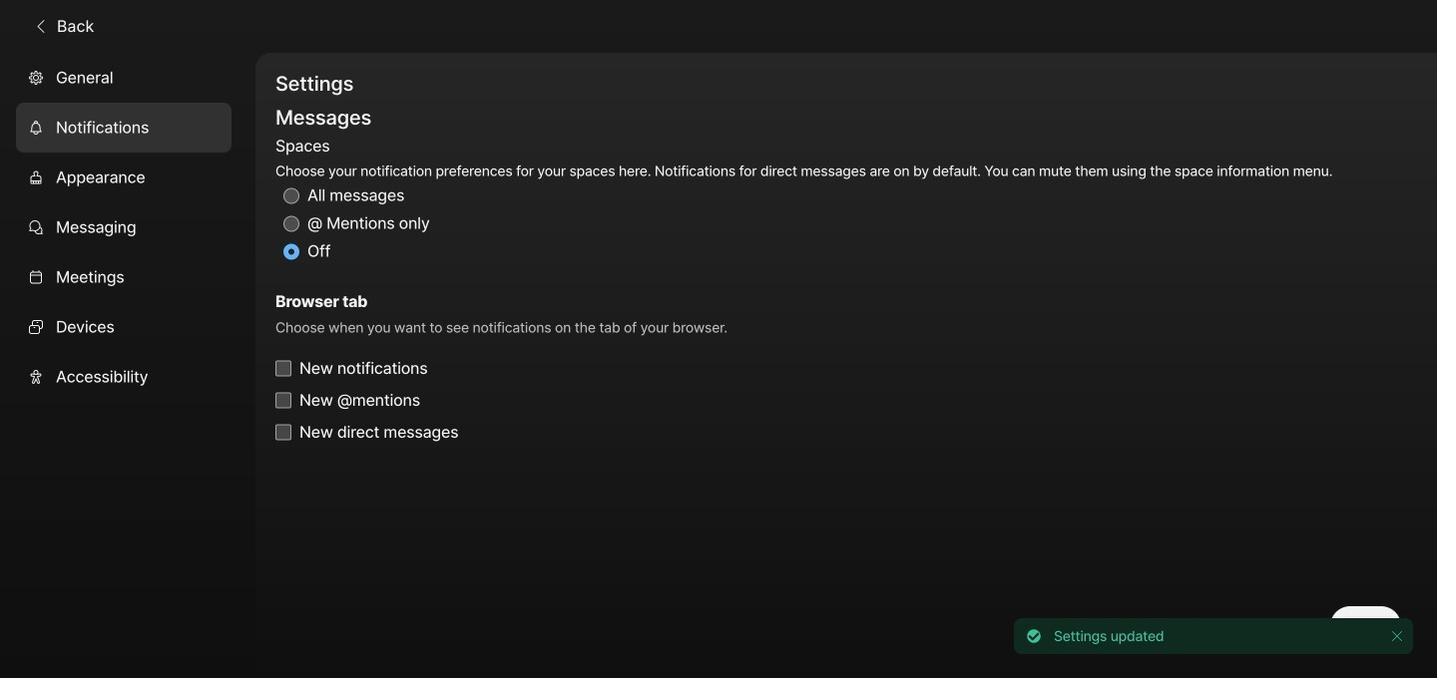 Task type: locate. For each thing, give the bounding box(es) containing it.
alert
[[1006, 611, 1422, 663]]

option group
[[276, 133, 1333, 266]]



Task type: describe. For each thing, give the bounding box(es) containing it.
settings navigation
[[0, 53, 256, 679]]

messaging tab
[[16, 203, 232, 252]]

appearance tab
[[16, 153, 232, 203]]

general tab
[[16, 53, 232, 103]]

meetings tab
[[16, 252, 232, 302]]

notifications tab
[[16, 103, 232, 153]]

Off radio
[[284, 244, 300, 260]]

@ Mentions only radio
[[284, 216, 300, 232]]

devices tab
[[16, 302, 232, 352]]

All messages radio
[[284, 188, 300, 204]]

accessibility tab
[[16, 352, 232, 402]]



Task type: vqa. For each thing, say whether or not it's contained in the screenshot.
Settings navigation
yes



